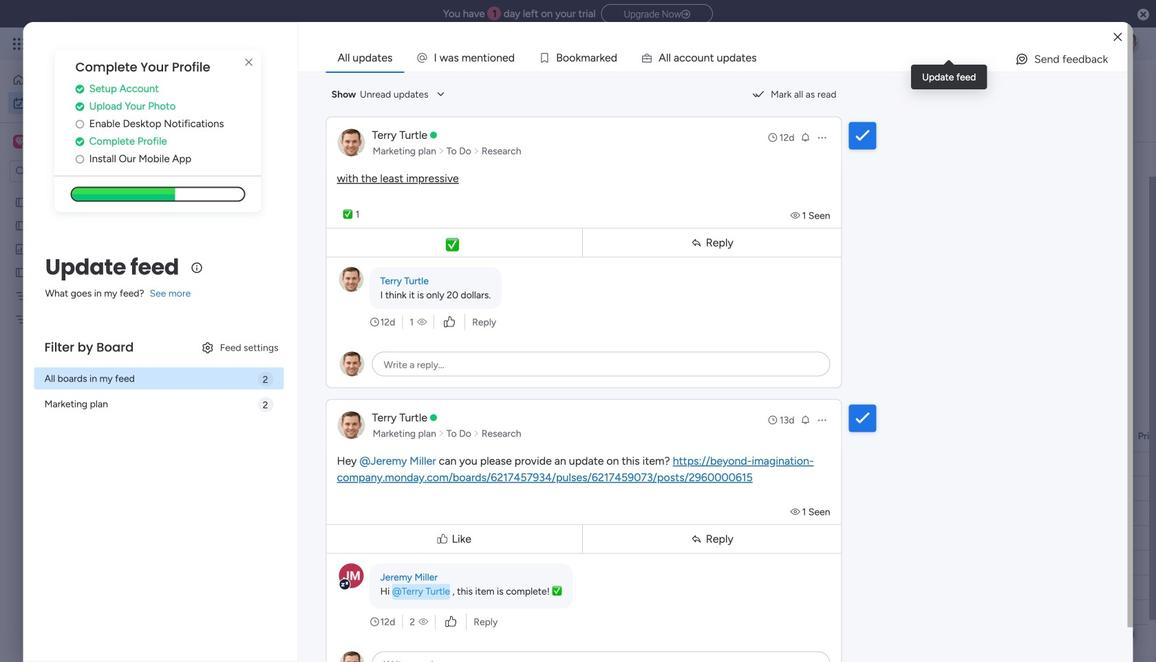 Task type: describe. For each thing, give the bounding box(es) containing it.
slider arrow image for v2 like image related to reminder image at right's v2 seen icon
[[474, 144, 480, 158]]

v2 like image for reminder image at right's v2 seen icon
[[444, 315, 455, 330]]

select product image
[[12, 37, 26, 51]]

workspace selection element
[[13, 134, 115, 151]]

workspace image
[[15, 134, 25, 149]]

options image
[[817, 415, 828, 426]]

v2 seen image
[[791, 210, 803, 222]]

0 vertical spatial option
[[8, 69, 167, 91]]

v2 like image for reminder icon's v2 seen icon
[[446, 615, 457, 630]]

give feedback image
[[1015, 52, 1029, 66]]

close image
[[1114, 32, 1122, 42]]

see plans image
[[228, 36, 241, 52]]

1 circle o image from the top
[[75, 119, 84, 129]]

1 vertical spatial option
[[8, 92, 167, 114]]

2 check circle image from the top
[[75, 101, 84, 112]]

options image
[[817, 132, 828, 143]]

0 horizontal spatial tab
[[203, 120, 252, 142]]

dapulse x slim image
[[241, 54, 257, 71]]

dapulse rightstroke image
[[682, 9, 691, 20]]

terry turtle image
[[1118, 33, 1140, 55]]

reminder image
[[800, 132, 811, 143]]

2 vertical spatial option
[[0, 190, 176, 193]]



Task type: vqa. For each thing, say whether or not it's contained in the screenshot.
the top component image
no



Task type: locate. For each thing, give the bounding box(es) containing it.
Search in workspace field
[[29, 164, 115, 179]]

1 vertical spatial circle o image
[[75, 154, 84, 164]]

tab
[[326, 44, 404, 72], [203, 120, 252, 142]]

1 vertical spatial v2 like image
[[446, 615, 457, 630]]

1 vertical spatial public board image
[[14, 266, 28, 280]]

option
[[8, 69, 167, 91], [8, 92, 167, 114], [0, 190, 176, 193]]

0 vertical spatial public board image
[[14, 220, 28, 233]]

1 vertical spatial check circle image
[[75, 101, 84, 112]]

v2 seen image for reminder image at right
[[417, 316, 427, 329]]

public board image up public dashboard icon
[[14, 220, 28, 233]]

3 check circle image from the top
[[75, 137, 84, 147]]

Filter dashboard by text search field
[[267, 148, 392, 170]]

slider arrow image
[[474, 144, 480, 158], [438, 427, 445, 441], [474, 427, 480, 441]]

tab list
[[326, 44, 1128, 72]]

0 vertical spatial v2 like image
[[444, 315, 455, 330]]

2 public board image from the top
[[14, 266, 28, 280]]

search image
[[376, 154, 387, 165]]

check circle image
[[75, 84, 84, 94], [75, 101, 84, 112], [75, 137, 84, 147]]

dapulse close image
[[1138, 8, 1150, 22]]

1 check circle image from the top
[[75, 84, 84, 94]]

1 vertical spatial v2 seen image
[[791, 507, 803, 518]]

1 public board image from the top
[[14, 220, 28, 233]]

2 circle o image from the top
[[75, 154, 84, 164]]

v2 seen image for reminder icon
[[419, 616, 428, 630]]

0 vertical spatial circle o image
[[75, 119, 84, 129]]

column header
[[689, 425, 834, 448]]

circle o image up workspace selection element
[[75, 119, 84, 129]]

reminder image
[[800, 415, 811, 426]]

None search field
[[267, 148, 392, 170]]

public board image
[[14, 220, 28, 233], [14, 266, 28, 280]]

public board image
[[14, 196, 28, 209]]

2 vertical spatial check circle image
[[75, 137, 84, 147]]

public dashboard image
[[14, 243, 28, 256]]

workspace image
[[13, 134, 27, 149]]

1 vertical spatial tab
[[203, 120, 252, 142]]

v2 like image
[[444, 315, 455, 330], [446, 615, 457, 630]]

2 vertical spatial v2 seen image
[[419, 616, 428, 630]]

list box
[[0, 188, 176, 517]]

circle o image down workspace selection element
[[75, 154, 84, 164]]

v2 seen image
[[417, 316, 427, 329], [791, 507, 803, 518], [419, 616, 428, 630]]

0 vertical spatial v2 seen image
[[417, 316, 427, 329]]

0 vertical spatial tab
[[326, 44, 404, 72]]

1 horizontal spatial tab
[[326, 44, 404, 72]]

public board image down public dashboard icon
[[14, 266, 28, 280]]

slider arrow image
[[438, 144, 445, 158]]

circle o image
[[75, 119, 84, 129], [75, 154, 84, 164]]

slider arrow image for v2 like image related to reminder icon's v2 seen icon
[[474, 427, 480, 441]]

0 vertical spatial check circle image
[[75, 84, 84, 94]]



